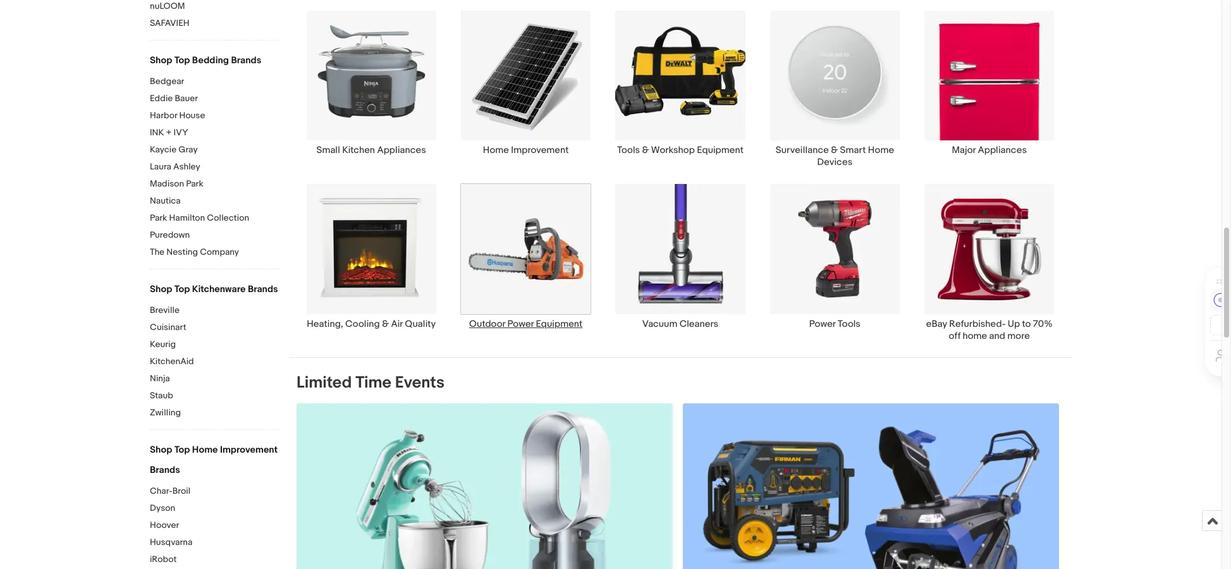Task type: locate. For each thing, give the bounding box(es) containing it.
char-broil dyson hoover husqvarna irobot
[[150, 486, 193, 565]]

brands right bedding
[[231, 54, 261, 66]]

3 top from the top
[[174, 444, 190, 456]]

tools inside power tools link
[[838, 318, 861, 330]]

shop
[[150, 54, 172, 66], [150, 283, 172, 295], [150, 444, 172, 456]]

broil
[[173, 486, 191, 497]]

1 horizontal spatial appliances
[[979, 145, 1028, 157]]

& left smart in the top of the page
[[832, 145, 839, 157]]

0 horizontal spatial appliances
[[377, 145, 426, 157]]

1 vertical spatial improvement
[[220, 444, 278, 456]]

1 horizontal spatial park
[[186, 178, 204, 189]]

cooling
[[345, 318, 380, 330]]

park down nautica
[[150, 213, 167, 223]]

outdoor power equipment
[[469, 318, 583, 330]]

ninja
[[150, 373, 170, 384]]

hoover link
[[150, 520, 280, 532]]

zwilling
[[150, 407, 181, 418]]

park down ashley
[[186, 178, 204, 189]]

1 horizontal spatial &
[[643, 145, 650, 157]]

park
[[186, 178, 204, 189], [150, 213, 167, 223]]

ebay refurbished- up to 70% off home and more
[[927, 318, 1053, 342]]

char-broil link
[[150, 486, 280, 498]]

0 vertical spatial brands
[[231, 54, 261, 66]]

power
[[508, 318, 534, 330], [810, 318, 836, 330]]

vacuum cleaners link
[[604, 184, 758, 342]]

power tools link
[[758, 184, 913, 342]]

ink
[[150, 127, 164, 138]]

ebay
[[927, 318, 948, 330]]

shop for shop top kitchenware brands
[[150, 283, 172, 295]]

gray
[[179, 144, 198, 155]]

1 vertical spatial park
[[150, 213, 167, 223]]

home
[[963, 330, 988, 342]]

brands for shop top bedding brands
[[231, 54, 261, 66]]

top inside the shop top home improvement brands
[[174, 444, 190, 456]]

1 shop from the top
[[150, 54, 172, 66]]

cleaners
[[680, 318, 719, 330]]

2 vertical spatial shop
[[150, 444, 172, 456]]

equipment
[[697, 145, 744, 157], [536, 318, 583, 330]]

0 vertical spatial equipment
[[697, 145, 744, 157]]

park hamilton collection link
[[150, 213, 280, 225]]

& inside the surveillance & smart home devices
[[832, 145, 839, 157]]

shop for shop top bedding brands
[[150, 54, 172, 66]]

& left 'workshop' in the right of the page
[[643, 145, 650, 157]]

bauer
[[175, 93, 198, 104]]

appliances right kitchen
[[377, 145, 426, 157]]

quality
[[405, 318, 436, 330]]

breville link
[[150, 305, 280, 317]]

tools & workshop equipment link
[[604, 10, 758, 169]]

2 top from the top
[[174, 283, 190, 295]]

1 power from the left
[[508, 318, 534, 330]]

appliances right major
[[979, 145, 1028, 157]]

shop top kitchenware brands
[[150, 283, 278, 295]]

major appliances link
[[913, 10, 1067, 169]]

0 horizontal spatial &
[[382, 318, 389, 330]]

surveillance & smart home devices
[[776, 145, 895, 169]]

&
[[643, 145, 650, 157], [832, 145, 839, 157], [382, 318, 389, 330]]

to
[[1023, 318, 1032, 330]]

hoover
[[150, 520, 179, 531]]

nuloom safavieh
[[150, 1, 190, 28]]

improvement
[[511, 145, 569, 157], [220, 444, 278, 456]]

vacuum
[[643, 318, 678, 330]]

shop top home improvement brands
[[150, 444, 278, 476]]

1 vertical spatial top
[[174, 283, 190, 295]]

nesting
[[167, 247, 198, 258]]

1 vertical spatial brands
[[248, 283, 278, 295]]

appliances
[[377, 145, 426, 157], [979, 145, 1028, 157]]

collection
[[207, 213, 249, 223]]

0 horizontal spatial park
[[150, 213, 167, 223]]

top
[[174, 54, 190, 66], [174, 283, 190, 295], [174, 444, 190, 456]]

& left air
[[382, 318, 389, 330]]

safavieh link
[[150, 18, 280, 30]]

None text field
[[297, 403, 673, 569], [683, 403, 1060, 569], [297, 403, 673, 569], [683, 403, 1060, 569]]

1 horizontal spatial equipment
[[697, 145, 744, 157]]

1 horizontal spatial improvement
[[511, 145, 569, 157]]

2 vertical spatial brands
[[150, 464, 180, 476]]

0 vertical spatial tools
[[618, 145, 640, 157]]

0 horizontal spatial home
[[192, 444, 218, 456]]

2 horizontal spatial &
[[832, 145, 839, 157]]

ivy
[[174, 127, 188, 138]]

brands for shop top kitchenware brands
[[248, 283, 278, 295]]

home
[[483, 145, 509, 157], [869, 145, 895, 157], [192, 444, 218, 456]]

outdoor power equipment link
[[449, 184, 604, 342]]

home inside the shop top home improvement brands
[[192, 444, 218, 456]]

0 horizontal spatial power
[[508, 318, 534, 330]]

bedgear link
[[150, 76, 280, 88]]

0 horizontal spatial improvement
[[220, 444, 278, 456]]

1 vertical spatial shop
[[150, 283, 172, 295]]

1 appliances from the left
[[377, 145, 426, 157]]

0 vertical spatial top
[[174, 54, 190, 66]]

shop up the breville
[[150, 283, 172, 295]]

shop inside the shop top home improvement brands
[[150, 444, 172, 456]]

2 power from the left
[[810, 318, 836, 330]]

home inside the surveillance & smart home devices
[[869, 145, 895, 157]]

ebay refurbished- up to 70% off home and more link
[[913, 184, 1067, 342]]

outdoor
[[469, 318, 506, 330]]

refurbished-
[[950, 318, 1006, 330]]

zwilling link
[[150, 407, 280, 420]]

off
[[949, 330, 961, 342]]

keurig
[[150, 339, 176, 350]]

ink + ivy link
[[150, 127, 280, 139]]

top up the breville
[[174, 283, 190, 295]]

top up the bedgear
[[174, 54, 190, 66]]

brands right kitchenware
[[248, 283, 278, 295]]

1 horizontal spatial power
[[810, 318, 836, 330]]

brands inside the shop top home improvement brands
[[150, 464, 180, 476]]

power tools
[[810, 318, 861, 330]]

puredown link
[[150, 230, 280, 242]]

brands up char-
[[150, 464, 180, 476]]

heating, cooling & air quality
[[307, 318, 436, 330]]

top down zwilling
[[174, 444, 190, 456]]

dyson
[[150, 503, 175, 514]]

tools & workshop equipment
[[618, 145, 744, 157]]

dyson link
[[150, 503, 280, 515]]

1 vertical spatial equipment
[[536, 318, 583, 330]]

bedgear eddie bauer harbor house ink + ivy kaycie gray laura ashley madison park nautica park hamilton collection puredown the nesting company
[[150, 76, 249, 258]]

madison
[[150, 178, 184, 189]]

major
[[953, 145, 976, 157]]

1 horizontal spatial tools
[[838, 318, 861, 330]]

0 horizontal spatial tools
[[618, 145, 640, 157]]

2 vertical spatial top
[[174, 444, 190, 456]]

time
[[356, 373, 392, 393]]

shop down zwilling
[[150, 444, 172, 456]]

0 vertical spatial shop
[[150, 54, 172, 66]]

the nesting company link
[[150, 247, 280, 259]]

heating,
[[307, 318, 343, 330]]

shop up the bedgear
[[150, 54, 172, 66]]

2 shop from the top
[[150, 283, 172, 295]]

1 vertical spatial tools
[[838, 318, 861, 330]]

3 shop from the top
[[150, 444, 172, 456]]

1 top from the top
[[174, 54, 190, 66]]

2 horizontal spatial home
[[869, 145, 895, 157]]



Task type: describe. For each thing, give the bounding box(es) containing it.
kitchenaid
[[150, 356, 194, 367]]

kitchenaid link
[[150, 356, 280, 368]]

& for surveillance
[[832, 145, 839, 157]]

nuloom link
[[150, 1, 280, 13]]

cuisinart
[[150, 322, 186, 333]]

kitchen
[[342, 145, 375, 157]]

tools inside tools & workshop equipment link
[[618, 145, 640, 157]]

home improvement
[[483, 145, 569, 157]]

puredown
[[150, 230, 190, 240]]

improvement inside the shop top home improvement brands
[[220, 444, 278, 456]]

vacuum cleaners
[[643, 318, 719, 330]]

0 vertical spatial park
[[186, 178, 204, 189]]

laura
[[150, 161, 171, 172]]

kitchenware
[[192, 283, 246, 295]]

breville
[[150, 305, 180, 316]]

kaycie
[[150, 144, 177, 155]]

top for kitchenware
[[174, 283, 190, 295]]

small kitchen appliances link
[[294, 10, 449, 169]]

staub link
[[150, 390, 280, 402]]

bedding
[[192, 54, 229, 66]]

the
[[150, 247, 165, 258]]

ninja link
[[150, 373, 280, 385]]

and
[[990, 330, 1006, 342]]

events
[[395, 373, 445, 393]]

eddie
[[150, 93, 173, 104]]

smart
[[841, 145, 867, 157]]

nuloom
[[150, 1, 185, 11]]

kaycie gray link
[[150, 144, 280, 156]]

shop top bedding brands
[[150, 54, 261, 66]]

husqvarna
[[150, 537, 193, 548]]

char-
[[150, 486, 173, 497]]

up
[[1008, 318, 1021, 330]]

top for bedding
[[174, 54, 190, 66]]

staub
[[150, 390, 173, 401]]

keurig link
[[150, 339, 280, 351]]

bedgear
[[150, 76, 184, 87]]

shop for shop top home improvement brands
[[150, 444, 172, 456]]

harbor
[[150, 110, 177, 121]]

0 horizontal spatial equipment
[[536, 318, 583, 330]]

small kitchen appliances
[[317, 145, 426, 157]]

laura ashley link
[[150, 161, 280, 173]]

top for home
[[174, 444, 190, 456]]

ashley
[[173, 161, 200, 172]]

husqvarna link
[[150, 537, 280, 549]]

hamilton
[[169, 213, 205, 223]]

company
[[200, 247, 239, 258]]

cuisinart link
[[150, 322, 280, 334]]

harbor house link
[[150, 110, 280, 122]]

workshop
[[652, 145, 695, 157]]

2 appliances from the left
[[979, 145, 1028, 157]]

appliances inside "link"
[[377, 145, 426, 157]]

small
[[317, 145, 340, 157]]

70%
[[1034, 318, 1053, 330]]

breville cuisinart keurig kitchenaid ninja staub zwilling
[[150, 305, 194, 418]]

+
[[166, 127, 172, 138]]

irobot
[[150, 554, 177, 565]]

irobot link
[[150, 554, 280, 566]]

surveillance
[[776, 145, 829, 157]]

madison park link
[[150, 178, 280, 190]]

more
[[1008, 330, 1031, 342]]

safavieh
[[150, 18, 190, 28]]

1 horizontal spatial home
[[483, 145, 509, 157]]

limited
[[297, 373, 352, 393]]

home improvement link
[[449, 10, 604, 169]]

nautica
[[150, 196, 181, 206]]

devices
[[818, 157, 853, 169]]

0 vertical spatial improvement
[[511, 145, 569, 157]]

major appliances
[[953, 145, 1028, 157]]

house
[[179, 110, 205, 121]]

& for tools
[[643, 145, 650, 157]]

heating, cooling & air quality link
[[294, 184, 449, 342]]

surveillance & smart home devices link
[[758, 10, 913, 169]]

nautica link
[[150, 196, 280, 208]]



Task type: vqa. For each thing, say whether or not it's contained in the screenshot.
dollar sign image
no



